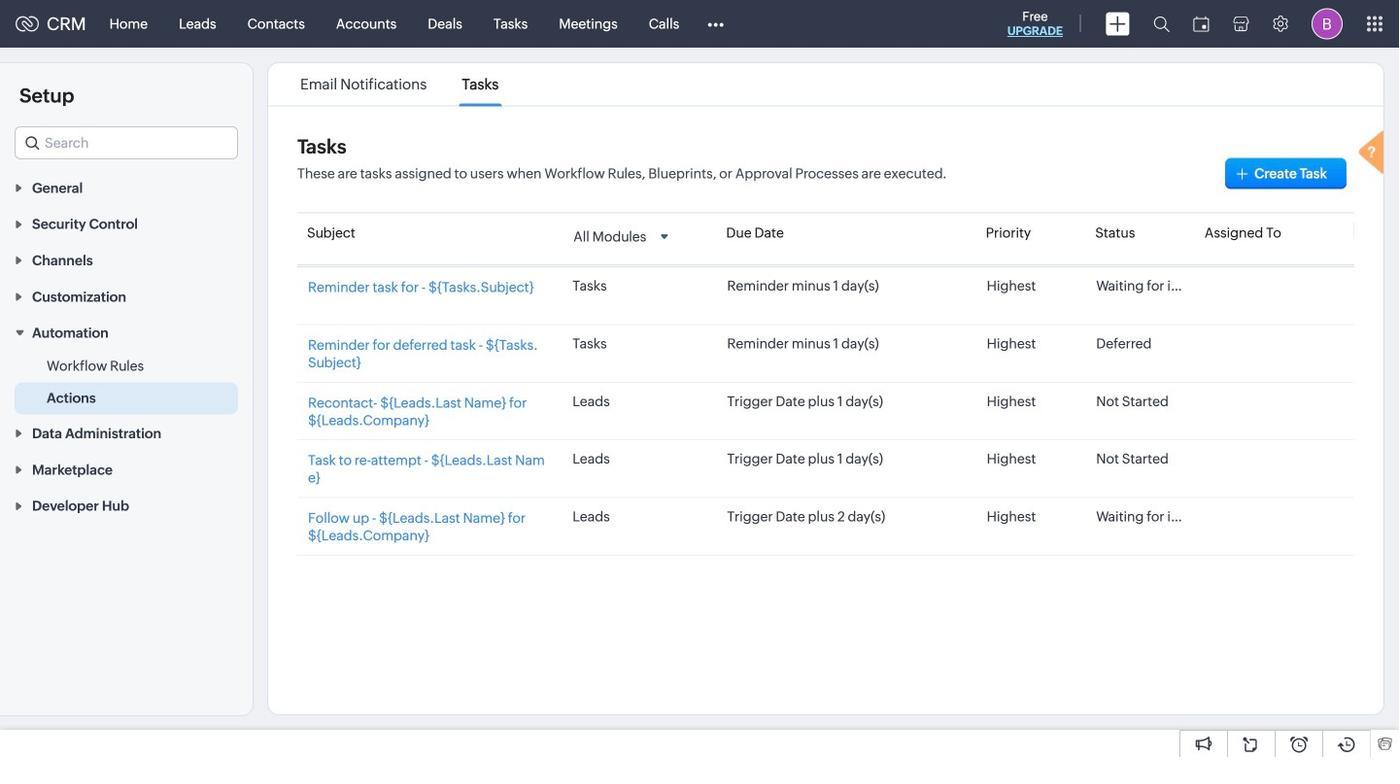 Task type: describe. For each thing, give the bounding box(es) containing it.
search element
[[1142, 0, 1182, 48]]

none field search
[[15, 126, 238, 159]]

logo image
[[16, 16, 39, 32]]



Task type: vqa. For each thing, say whether or not it's contained in the screenshot.
logo
yes



Task type: locate. For each thing, give the bounding box(es) containing it.
Search text field
[[16, 127, 237, 158]]

Other Modules field
[[695, 8, 737, 39]]

calendar image
[[1194, 16, 1210, 32]]

profile element
[[1301, 0, 1355, 47]]

search image
[[1154, 16, 1171, 32]]

None field
[[15, 126, 238, 159], [567, 222, 676, 256], [567, 222, 676, 256]]

profile image
[[1312, 8, 1344, 39]]

create menu element
[[1095, 0, 1142, 47]]

region
[[0, 351, 253, 415]]

create menu image
[[1106, 12, 1131, 35]]

list
[[283, 63, 517, 105]]



